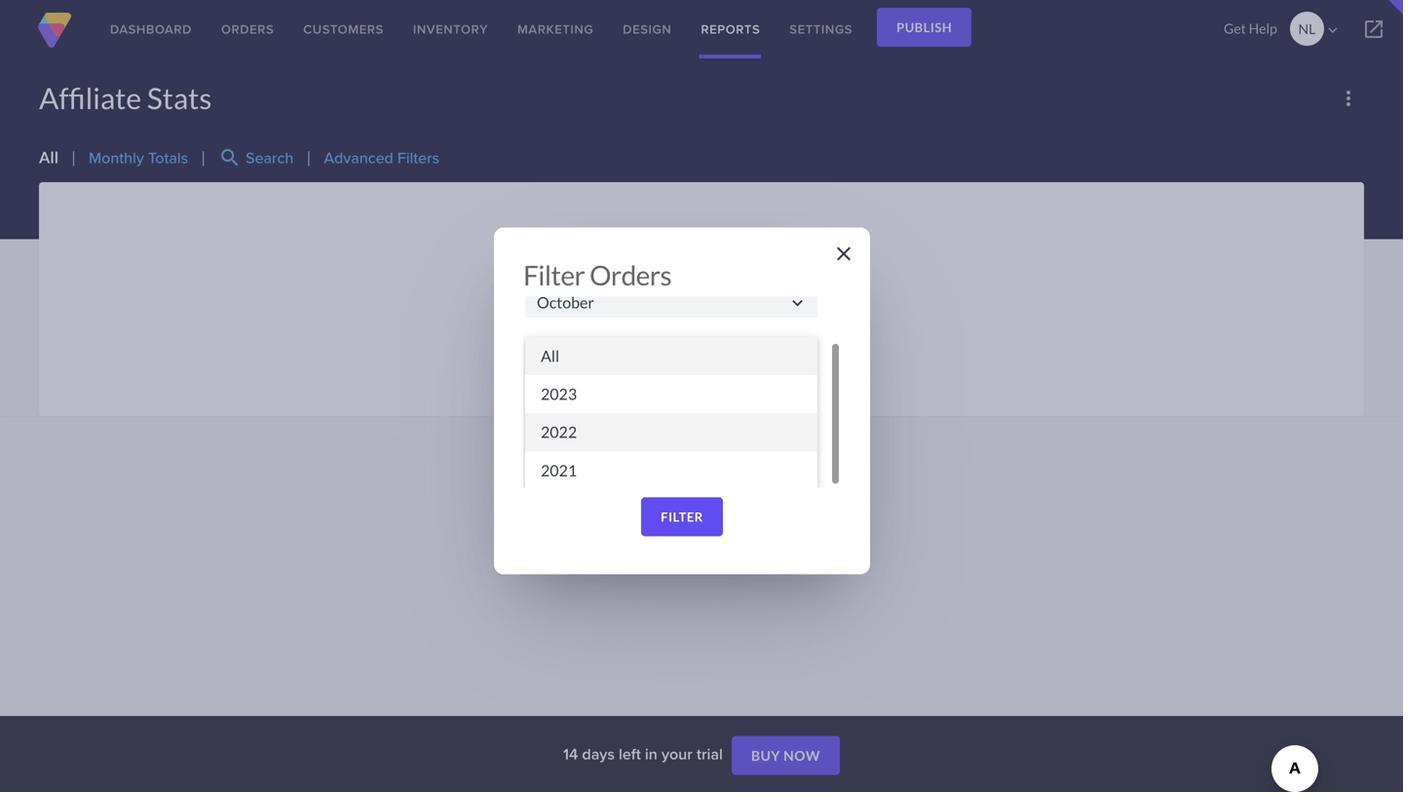 Task type: vqa. For each thing, say whether or not it's contained in the screenshot.
help_outline inside the the Time until Rewards are Redeemable (days) help_outline
no



Task type: describe. For each thing, give the bounding box(es) containing it.
advanced filters
[[324, 146, 440, 169]]

2 | from the left
[[201, 148, 206, 167]]

customers
[[303, 20, 384, 38]]

buy now
[[751, 748, 821, 764]]


[[1362, 18, 1386, 41]]


[[787, 293, 808, 313]]

advanced
[[324, 146, 393, 169]]

help
[[1249, 20, 1277, 37]]

filter for filter
[[661, 509, 703, 525]]

filters
[[397, 146, 440, 169]]

1 horizontal spatial orders
[[590, 259, 672, 291]]

all link
[[39, 148, 59, 167]]

marketing
[[517, 20, 594, 38]]

settings
[[790, 20, 853, 38]]

nl
[[1298, 20, 1316, 37]]

affiliate
[[39, 80, 141, 115]]

monthly totals
[[89, 146, 188, 169]]

2023
[[541, 384, 577, 403]]

get help
[[1224, 20, 1277, 37]]

now
[[784, 748, 821, 764]]

yet.
[[761, 309, 786, 328]]

filter link
[[641, 497, 723, 536]]

dashboard link
[[95, 0, 207, 58]]

affiliate stats
[[39, 80, 212, 115]]

design
[[623, 20, 672, 38]]



Task type: locate. For each thing, give the bounding box(es) containing it.
filter for filter orders
[[523, 259, 585, 291]]

1 vertical spatial all
[[541, 346, 559, 365]]

month:
[[525, 256, 575, 275]]

1 vertical spatial orders
[[590, 259, 672, 291]]

here
[[726, 309, 758, 328]]

2021
[[541, 461, 577, 480]]

all
[[39, 148, 59, 167], [541, 346, 559, 365]]

buy
[[751, 748, 780, 764]]


[[1324, 21, 1342, 39]]

0 vertical spatial filter
[[523, 259, 585, 291]]

nothing
[[671, 309, 723, 328]]

1 vertical spatial filter
[[661, 509, 703, 525]]

search
[[246, 146, 294, 169]]

stats
[[147, 80, 212, 115]]

filter
[[523, 259, 585, 291], [661, 509, 703, 525]]

buy now link
[[732, 736, 840, 775]]

filter orders
[[523, 259, 672, 291]]

dashboard
[[110, 20, 192, 38]]

search search
[[218, 146, 294, 170]]

3 | from the left
[[306, 148, 311, 167]]

2022
[[541, 423, 577, 442]]

| right all link
[[71, 148, 76, 167]]

0 horizontal spatial filter
[[523, 259, 585, 291]]

2 horizontal spatial |
[[306, 148, 311, 167]]

orders left customers
[[221, 20, 274, 38]]

monthly
[[89, 146, 144, 169]]

nl 
[[1298, 20, 1342, 39]]

0 vertical spatial all
[[39, 148, 59, 167]]

orders up hmm,
[[590, 259, 672, 291]]

all left monthly
[[39, 148, 59, 167]]

0 horizontal spatial orders
[[221, 20, 274, 38]]

inventory
[[413, 20, 488, 38]]

1 | from the left
[[71, 148, 76, 167]]

advanced filters link
[[324, 146, 440, 169]]

None text field
[[525, 287, 818, 317]]

0 horizontal spatial |
[[71, 148, 76, 167]]

1 horizontal spatial |
[[201, 148, 206, 167]]

all up 2023
[[541, 346, 559, 365]]

1 horizontal spatial filter
[[661, 509, 703, 525]]

0 vertical spatial orders
[[221, 20, 274, 38]]

14
[[563, 743, 578, 765]]

close
[[832, 242, 856, 266]]

hmm,
[[627, 309, 668, 328]]

orders
[[221, 20, 274, 38], [590, 259, 672, 291]]

get
[[1224, 20, 1246, 37]]

reports
[[701, 20, 760, 38]]

totals
[[148, 146, 188, 169]]

|
[[71, 148, 76, 167], [201, 148, 206, 167], [306, 148, 311, 167]]

 link
[[1345, 0, 1403, 58]]

hmm, nothing here yet.
[[627, 309, 786, 328]]

publish
[[897, 19, 952, 35]]

0 horizontal spatial all
[[39, 148, 59, 167]]

| right search
[[306, 148, 311, 167]]

1 horizontal spatial all
[[541, 346, 559, 365]]

search
[[218, 146, 242, 170]]

| left search
[[201, 148, 206, 167]]

monthly totals link
[[89, 146, 188, 169]]

succeed online with volusion's shopping cart software image
[[35, 13, 74, 48]]

publish button
[[877, 8, 972, 47]]



